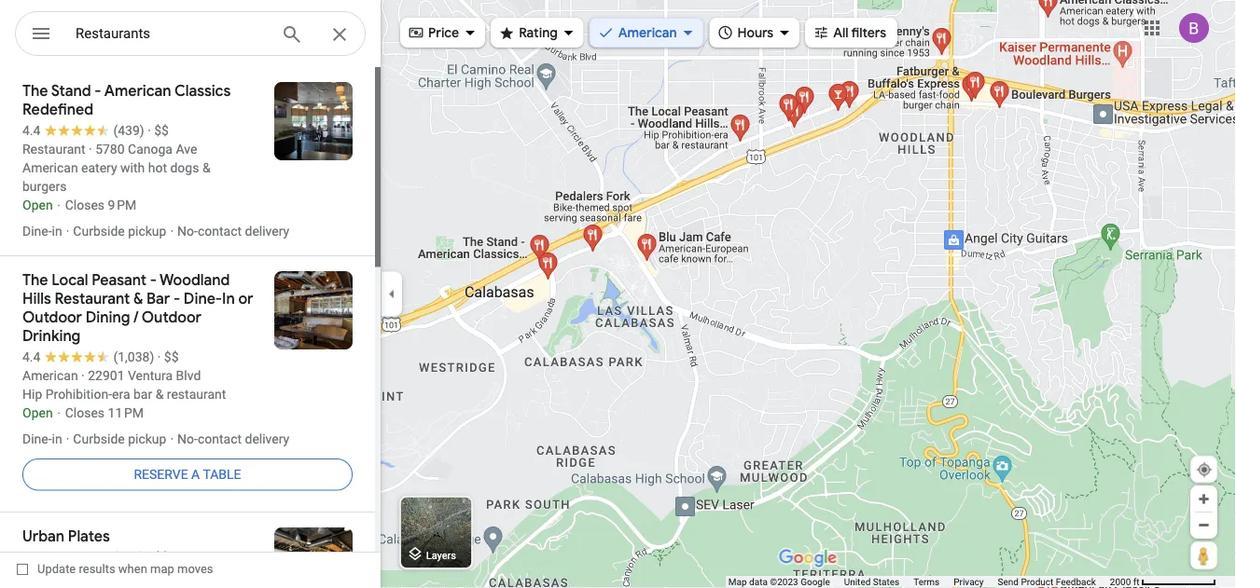 Task type: vqa. For each thing, say whether or not it's contained in the screenshot.
a
yes



Task type: locate. For each thing, give the bounding box(es) containing it.

[[813, 22, 830, 42]]

reserve a table link
[[22, 453, 353, 497]]

footer
[[729, 577, 1110, 589]]

moves
[[177, 563, 213, 577]]

terms button
[[914, 577, 940, 589]]

hours
[[738, 24, 774, 41]]

show street view coverage image
[[1191, 542, 1218, 570]]

filters
[[852, 24, 887, 41]]

update results when map moves
[[37, 563, 213, 577]]

price
[[428, 24, 459, 41]]

zoom in image
[[1197, 493, 1211, 507]]

 hours
[[717, 22, 774, 42]]

layers
[[426, 550, 456, 562]]

map
[[150, 563, 174, 577]]

footer inside google maps element
[[729, 577, 1110, 589]]

all
[[833, 24, 849, 41]]

None field
[[76, 22, 266, 45]]

united states button
[[844, 577, 900, 589]]

2000
[[1110, 577, 1131, 588]]

 all filters
[[813, 22, 887, 42]]

footer containing map data ©2023 google
[[729, 577, 1110, 589]]


[[717, 22, 734, 42]]

rating
[[519, 24, 558, 41]]

google
[[801, 577, 830, 588]]


[[498, 22, 515, 42]]

send
[[998, 577, 1019, 588]]

united
[[844, 577, 871, 588]]

privacy button
[[954, 577, 984, 589]]

 button
[[15, 11, 67, 60]]

table
[[203, 467, 241, 483]]

send product feedback button
[[998, 577, 1096, 589]]

2000 ft
[[1110, 577, 1140, 588]]

send product feedback
[[998, 577, 1096, 588]]

google maps element
[[0, 0, 1236, 589]]

update
[[37, 563, 76, 577]]

©2023
[[770, 577, 798, 588]]



Task type: describe. For each thing, give the bounding box(es) containing it.
american
[[618, 24, 677, 41]]

reserve
[[134, 467, 188, 483]]

collapse side panel image
[[382, 284, 402, 305]]

when
[[118, 563, 147, 577]]

 rating
[[498, 22, 558, 42]]

 search field
[[15, 11, 366, 60]]

show your location image
[[1196, 462, 1213, 479]]

states
[[873, 577, 900, 588]]

data
[[749, 577, 768, 588]]


[[30, 20, 52, 47]]

results
[[79, 563, 115, 577]]

map data ©2023 google
[[729, 577, 830, 588]]

reserve a table
[[134, 467, 241, 483]]

Update results when map moves checkbox
[[17, 558, 213, 581]]

terms
[[914, 577, 940, 588]]

2000 ft button
[[1110, 577, 1217, 588]]

none field inside restaurants field
[[76, 22, 266, 45]]

product
[[1021, 577, 1054, 588]]

google account: bob builder  
(b0bth3builder2k23@gmail.com) image
[[1180, 13, 1209, 43]]

map
[[729, 577, 747, 588]]

Restaurants field
[[15, 11, 366, 57]]

feedback
[[1056, 577, 1096, 588]]

price button
[[400, 12, 485, 53]]

ft
[[1134, 577, 1140, 588]]

united states
[[844, 577, 900, 588]]

a
[[191, 467, 200, 483]]

american button
[[590, 12, 704, 53]]

results for restaurants feed
[[0, 67, 381, 589]]

privacy
[[954, 577, 984, 588]]

zoom out image
[[1197, 519, 1211, 533]]



